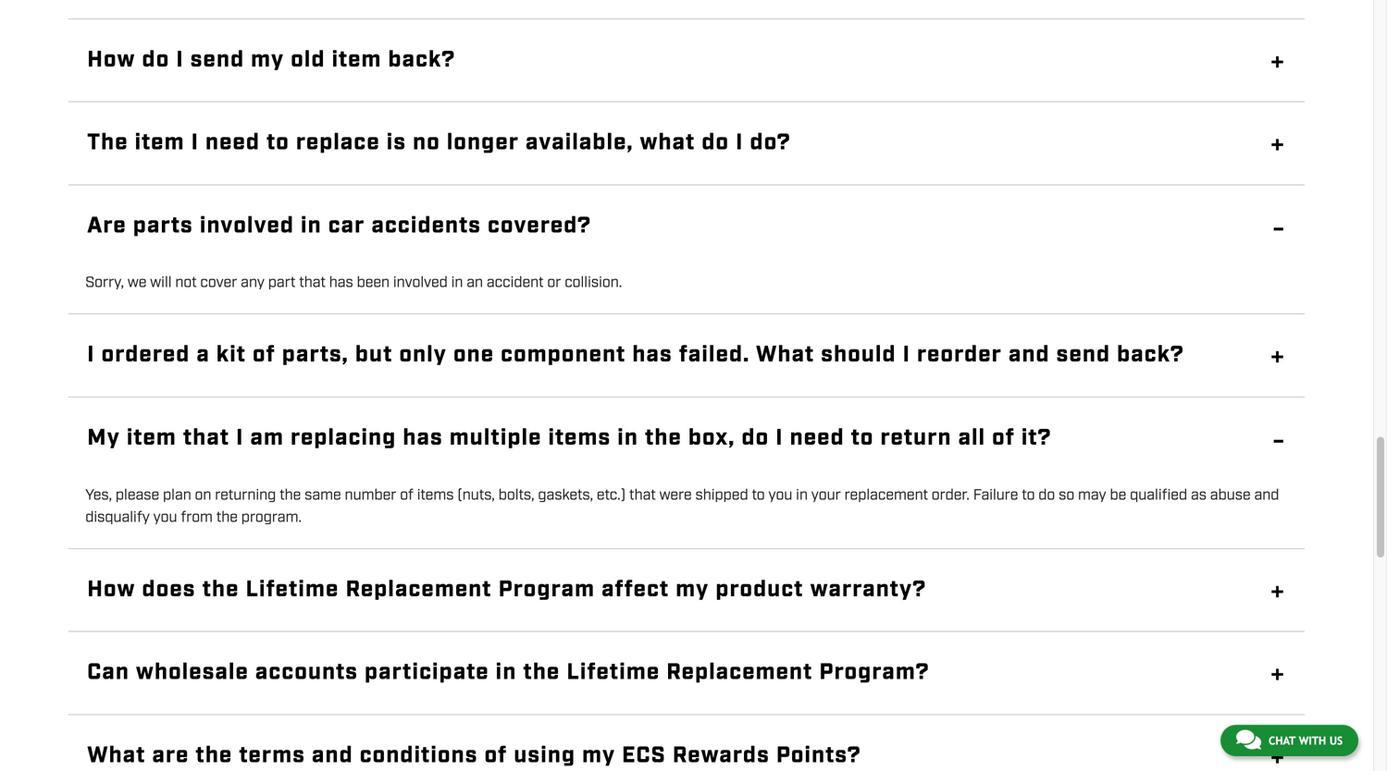 Task type: locate. For each thing, give the bounding box(es) containing it.
and inside the yes, please plan on returning the same number of items (nuts, bolts, gaskets, etc.) that were shipped to you in your replacement order. failure to do so may be qualified as abuse and disqualify you from the program.
[[1254, 486, 1279, 506]]

you left "your"
[[769, 486, 793, 506]]

yes,
[[85, 486, 112, 506]]

item right my
[[127, 424, 177, 453]]

can wholesale accounts participate in the lifetime replacement program?
[[87, 659, 930, 688]]

0 vertical spatial has
[[329, 274, 353, 293]]

car
[[328, 211, 365, 241]]

and
[[1009, 341, 1050, 370], [1254, 486, 1279, 506], [312, 742, 353, 771]]

has left failed.
[[632, 341, 673, 370]]

you
[[769, 486, 793, 506], [153, 508, 177, 528]]

1 vertical spatial that
[[183, 424, 230, 453]]

items up gaskets,
[[548, 424, 611, 453]]

on
[[195, 486, 211, 506]]

1 vertical spatial how
[[87, 575, 136, 605]]

reorder
[[917, 341, 1002, 370]]

what left are
[[87, 742, 146, 771]]

has
[[329, 274, 353, 293], [632, 341, 673, 370], [403, 424, 443, 453]]

0 vertical spatial involved
[[200, 211, 294, 241]]

1 horizontal spatial back?
[[1117, 341, 1184, 370]]

of inside the yes, please plan on returning the same number of items (nuts, bolts, gaskets, etc.) that were shipped to you in your replacement order. failure to do so may be qualified as abuse and disqualify you from the program.
[[400, 486, 414, 506]]

of right the "number"
[[400, 486, 414, 506]]

2 horizontal spatial and
[[1254, 486, 1279, 506]]

2 how from the top
[[87, 575, 136, 605]]

box,
[[688, 424, 735, 453]]

qualified
[[1130, 486, 1187, 506]]

terms
[[239, 742, 305, 771]]

and right the "terms"
[[312, 742, 353, 771]]

need down the how do i send my old item back?
[[205, 128, 260, 158]]

replacement
[[346, 575, 492, 605], [667, 659, 813, 688]]

in
[[301, 211, 322, 241], [451, 274, 463, 293], [618, 424, 639, 453], [796, 486, 808, 506], [496, 659, 517, 688]]

what are the terms and conditions of using my ecs rewards points?
[[87, 742, 861, 771]]

all
[[958, 424, 986, 453]]

items left (nuts,
[[417, 486, 454, 506]]

0 vertical spatial what
[[756, 341, 815, 370]]

and right abuse at the right bottom of the page
[[1254, 486, 1279, 506]]

replacement up the rewards
[[667, 659, 813, 688]]

be
[[1110, 486, 1127, 506]]

0 horizontal spatial back?
[[388, 45, 456, 75]]

comments image
[[1236, 729, 1261, 751]]

involved up any
[[200, 211, 294, 241]]

been
[[357, 274, 390, 293]]

1 horizontal spatial what
[[756, 341, 815, 370]]

and right reorder
[[1009, 341, 1050, 370]]

do inside the yes, please plan on returning the same number of items (nuts, bolts, gaskets, etc.) that were shipped to you in your replacement order. failure to do so may be qualified as abuse and disqualify you from the program.
[[1039, 486, 1055, 506]]

need up "your"
[[790, 424, 845, 453]]

1 horizontal spatial and
[[1009, 341, 1050, 370]]

cover
[[200, 274, 237, 293]]

to right shipped
[[752, 486, 765, 506]]

0 horizontal spatial send
[[190, 45, 245, 75]]

1 vertical spatial replacement
[[667, 659, 813, 688]]

0 horizontal spatial lifetime
[[246, 575, 339, 605]]

1 how from the top
[[87, 45, 136, 75]]

2 horizontal spatial that
[[629, 486, 656, 506]]

2 vertical spatial and
[[312, 742, 353, 771]]

replacing
[[291, 424, 396, 453]]

of right all
[[992, 424, 1015, 453]]

1 horizontal spatial items
[[548, 424, 611, 453]]

sorry, we will not cover any part that has been involved in an accident or collision.
[[85, 274, 622, 293]]

will
[[150, 274, 172, 293]]

1 horizontal spatial replacement
[[667, 659, 813, 688]]

item for to
[[135, 128, 185, 158]]

do
[[142, 45, 170, 75], [702, 128, 729, 158], [742, 424, 769, 453], [1039, 486, 1055, 506]]

in left "your"
[[796, 486, 808, 506]]

0 horizontal spatial involved
[[200, 211, 294, 241]]

0 vertical spatial you
[[769, 486, 793, 506]]

my item that i am replacing has multiple items in the box, do i need to return all of it?
[[87, 424, 1052, 453]]

0 horizontal spatial my
[[251, 45, 284, 75]]

1 vertical spatial lifetime
[[567, 659, 660, 688]]

that right part
[[299, 274, 326, 293]]

how
[[87, 45, 136, 75], [87, 575, 136, 605]]

may
[[1078, 486, 1106, 506]]

0 vertical spatial need
[[205, 128, 260, 158]]

0 vertical spatial lifetime
[[246, 575, 339, 605]]

my left old
[[251, 45, 284, 75]]

0 horizontal spatial what
[[87, 742, 146, 771]]

1 vertical spatial items
[[417, 486, 454, 506]]

1 horizontal spatial send
[[1057, 341, 1111, 370]]

accident
[[487, 274, 544, 293]]

i ordered a kit of parts, but only one component has failed.  what should i reorder and send back?
[[87, 341, 1184, 370]]

0 vertical spatial items
[[548, 424, 611, 453]]

item
[[332, 45, 382, 75], [135, 128, 185, 158], [127, 424, 177, 453]]

1 vertical spatial you
[[153, 508, 177, 528]]

that up "on"
[[183, 424, 230, 453]]

2 horizontal spatial my
[[676, 575, 709, 605]]

back?
[[388, 45, 456, 75], [1117, 341, 1184, 370]]

1 vertical spatial has
[[632, 341, 673, 370]]

the left box,
[[645, 424, 682, 453]]

ecs
[[622, 742, 666, 771]]

2 vertical spatial that
[[629, 486, 656, 506]]

item right the
[[135, 128, 185, 158]]

accidents
[[372, 211, 481, 241]]

the up using
[[523, 659, 560, 688]]

you down 'plan'
[[153, 508, 177, 528]]

how up the
[[87, 45, 136, 75]]

my right affect
[[676, 575, 709, 605]]

one
[[453, 341, 494, 370]]

in right participate
[[496, 659, 517, 688]]

1 vertical spatial item
[[135, 128, 185, 158]]

2 vertical spatial my
[[582, 742, 616, 771]]

1 horizontal spatial my
[[582, 742, 616, 771]]

lifetime down program.
[[246, 575, 339, 605]]

2 vertical spatial has
[[403, 424, 443, 453]]

my
[[87, 424, 120, 453]]

replacement up participate
[[346, 575, 492, 605]]

how left does
[[87, 575, 136, 605]]

0 horizontal spatial replacement
[[346, 575, 492, 605]]

0 vertical spatial and
[[1009, 341, 1050, 370]]

send
[[190, 45, 245, 75], [1057, 341, 1111, 370]]

1 vertical spatial my
[[676, 575, 709, 605]]

or
[[547, 274, 561, 293]]

what
[[756, 341, 815, 370], [87, 742, 146, 771]]

involved right been
[[393, 274, 448, 293]]

that right etc.)
[[629, 486, 656, 506]]

items
[[548, 424, 611, 453], [417, 486, 454, 506]]

what right failed.
[[756, 341, 815, 370]]

i
[[176, 45, 184, 75], [191, 128, 199, 158], [736, 128, 744, 158], [87, 341, 95, 370], [903, 341, 911, 370], [236, 424, 244, 453], [776, 424, 784, 453]]

0 horizontal spatial you
[[153, 508, 177, 528]]

1 horizontal spatial lifetime
[[567, 659, 660, 688]]

are
[[87, 211, 127, 241]]

has left been
[[329, 274, 353, 293]]

how does the lifetime replacement program affect my product warranty?
[[87, 575, 927, 605]]

0 horizontal spatial items
[[417, 486, 454, 506]]

0 vertical spatial send
[[190, 45, 245, 75]]

my left 'ecs'
[[582, 742, 616, 771]]

1 vertical spatial and
[[1254, 486, 1279, 506]]

the right are
[[196, 742, 233, 771]]

item right old
[[332, 45, 382, 75]]

points?
[[776, 742, 861, 771]]

wholesale
[[136, 659, 249, 688]]

failed.
[[679, 341, 750, 370]]

an
[[467, 274, 483, 293]]

participate
[[365, 659, 489, 688]]

1 vertical spatial need
[[790, 424, 845, 453]]

0 vertical spatial that
[[299, 274, 326, 293]]

the
[[645, 424, 682, 453], [280, 486, 301, 506], [216, 508, 238, 528], [202, 575, 239, 605], [523, 659, 560, 688], [196, 742, 233, 771]]

from
[[181, 508, 213, 528]]

do?
[[750, 128, 791, 158]]

(nuts,
[[457, 486, 495, 506]]

0 vertical spatial how
[[87, 45, 136, 75]]

is
[[387, 128, 406, 158]]

2 vertical spatial item
[[127, 424, 177, 453]]

lifetime down affect
[[567, 659, 660, 688]]

my
[[251, 45, 284, 75], [676, 575, 709, 605], [582, 742, 616, 771]]

to
[[267, 128, 290, 158], [851, 424, 874, 453], [752, 486, 765, 506], [1022, 486, 1035, 506]]

1 horizontal spatial involved
[[393, 274, 448, 293]]

0 horizontal spatial has
[[329, 274, 353, 293]]

yes, please plan on returning the same number of items (nuts, bolts, gaskets, etc.) that were shipped to you in your replacement order. failure to do so may be qualified as abuse and disqualify you from the program.
[[85, 486, 1279, 528]]

has left multiple
[[403, 424, 443, 453]]

to right the failure
[[1022, 486, 1035, 506]]



Task type: describe. For each thing, give the bounding box(es) containing it.
it?
[[1022, 424, 1052, 453]]

a
[[197, 341, 210, 370]]

only
[[399, 341, 447, 370]]

to left replace
[[267, 128, 290, 158]]

1 vertical spatial back?
[[1117, 341, 1184, 370]]

us
[[1330, 735, 1343, 748]]

the item i need to replace is no longer available, what do i do?
[[87, 128, 791, 158]]

not
[[175, 274, 197, 293]]

in up etc.)
[[618, 424, 639, 453]]

longer
[[447, 128, 519, 158]]

abuse
[[1210, 486, 1251, 506]]

the up program.
[[280, 486, 301, 506]]

0 horizontal spatial and
[[312, 742, 353, 771]]

etc.)
[[597, 486, 626, 506]]

program
[[498, 575, 595, 605]]

covered?
[[488, 211, 592, 241]]

parts,
[[282, 341, 349, 370]]

disqualify
[[85, 508, 150, 528]]

does
[[142, 575, 196, 605]]

chat with us link
[[1221, 726, 1359, 757]]

collision.
[[565, 274, 622, 293]]

the
[[87, 128, 128, 158]]

1 horizontal spatial you
[[769, 486, 793, 506]]

how do i send my old item back?
[[87, 45, 456, 75]]

sorry,
[[85, 274, 124, 293]]

so
[[1059, 486, 1075, 506]]

to left return
[[851, 424, 874, 453]]

kit
[[216, 341, 246, 370]]

am
[[250, 424, 284, 453]]

same
[[305, 486, 341, 506]]

ordered
[[101, 341, 190, 370]]

plan
[[163, 486, 191, 506]]

should
[[821, 341, 896, 370]]

old
[[291, 45, 325, 75]]

can
[[87, 659, 130, 688]]

of left using
[[485, 742, 508, 771]]

1 horizontal spatial has
[[403, 424, 443, 453]]

1 horizontal spatial need
[[790, 424, 845, 453]]

no
[[413, 128, 440, 158]]

your
[[811, 486, 841, 506]]

accounts
[[255, 659, 358, 688]]

in left car
[[301, 211, 322, 241]]

with
[[1299, 735, 1326, 748]]

1 vertical spatial send
[[1057, 341, 1111, 370]]

product
[[716, 575, 804, 605]]

failure
[[973, 486, 1018, 506]]

how for how does the lifetime replacement program affect my product warranty?
[[87, 575, 136, 605]]

how for how do i send my old item back?
[[87, 45, 136, 75]]

were
[[659, 486, 692, 506]]

multiple
[[450, 424, 542, 453]]

the down returning
[[216, 508, 238, 528]]

shipped
[[695, 486, 748, 506]]

program?
[[819, 659, 930, 688]]

are
[[152, 742, 189, 771]]

return
[[881, 424, 952, 453]]

available,
[[526, 128, 634, 158]]

conditions
[[360, 742, 478, 771]]

1 vertical spatial involved
[[393, 274, 448, 293]]

chat with us
[[1269, 735, 1343, 748]]

parts
[[133, 211, 193, 241]]

bolts,
[[499, 486, 535, 506]]

the right does
[[202, 575, 239, 605]]

0 horizontal spatial that
[[183, 424, 230, 453]]

chat
[[1269, 735, 1296, 748]]

replace
[[296, 128, 380, 158]]

program.
[[241, 508, 302, 528]]

1 horizontal spatial that
[[299, 274, 326, 293]]

0 vertical spatial replacement
[[346, 575, 492, 605]]

affect
[[602, 575, 669, 605]]

that inside the yes, please plan on returning the same number of items (nuts, bolts, gaskets, etc.) that were shipped to you in your replacement order. failure to do so may be qualified as abuse and disqualify you from the program.
[[629, 486, 656, 506]]

returning
[[215, 486, 276, 506]]

order.
[[932, 486, 970, 506]]

number
[[345, 486, 396, 506]]

0 vertical spatial back?
[[388, 45, 456, 75]]

what
[[640, 128, 695, 158]]

warranty?
[[810, 575, 927, 605]]

0 horizontal spatial need
[[205, 128, 260, 158]]

gaskets,
[[538, 486, 593, 506]]

replacement
[[845, 486, 928, 506]]

component
[[501, 341, 626, 370]]

of right kit
[[253, 341, 276, 370]]

as
[[1191, 486, 1207, 506]]

rewards
[[673, 742, 770, 771]]

items inside the yes, please plan on returning the same number of items (nuts, bolts, gaskets, etc.) that were shipped to you in your replacement order. failure to do so may be qualified as abuse and disqualify you from the program.
[[417, 486, 454, 506]]

0 vertical spatial item
[[332, 45, 382, 75]]

but
[[355, 341, 393, 370]]

using
[[514, 742, 576, 771]]

we
[[128, 274, 147, 293]]

are parts involved in car accidents covered?
[[87, 211, 592, 241]]

any
[[241, 274, 265, 293]]

2 horizontal spatial has
[[632, 341, 673, 370]]

in left an
[[451, 274, 463, 293]]

0 vertical spatial my
[[251, 45, 284, 75]]

1 vertical spatial what
[[87, 742, 146, 771]]

please
[[116, 486, 159, 506]]

item for am
[[127, 424, 177, 453]]

in inside the yes, please plan on returning the same number of items (nuts, bolts, gaskets, etc.) that were shipped to you in your replacement order. failure to do so may be qualified as abuse and disqualify you from the program.
[[796, 486, 808, 506]]

part
[[268, 274, 296, 293]]



Task type: vqa. For each thing, say whether or not it's contained in the screenshot.
using
yes



